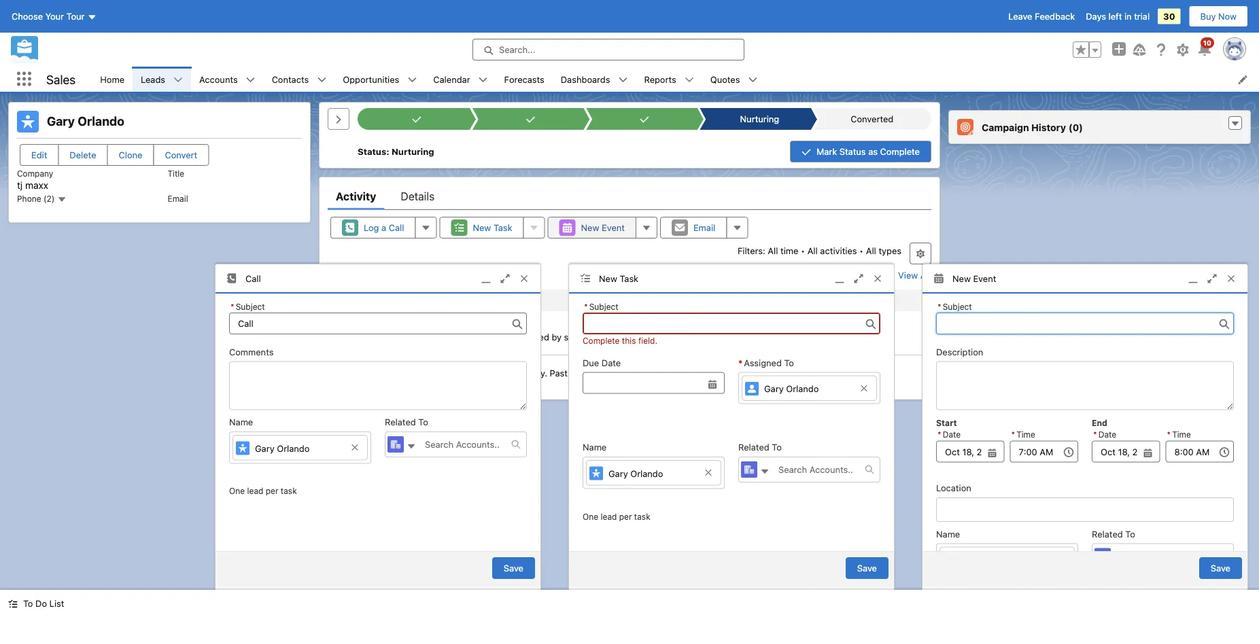 Task type: vqa. For each thing, say whether or not it's contained in the screenshot.
Setup
no



Task type: locate. For each thing, give the bounding box(es) containing it.
related to text field inside call dialog
[[417, 433, 511, 457]]

per inside 'new task' dialog
[[619, 512, 632, 522]]

subject for new event
[[943, 302, 972, 312]]

time for start
[[1017, 430, 1036, 440]]

name for call
[[229, 417, 253, 428]]

lead inside 'new task' dialog
[[601, 512, 617, 522]]

2 status from the left
[[840, 147, 866, 157]]

subject up comments
[[236, 302, 265, 312]]

dashboards link
[[553, 67, 619, 92]]

activities up email,
[[600, 319, 637, 329]]

save inside 'new task' dialog
[[858, 564, 877, 574]]

name inside "new event" dialog
[[937, 529, 961, 539]]

no left past
[[481, 368, 493, 378]]

dashboards
[[561, 74, 610, 84]]

1 horizontal spatial one
[[583, 512, 599, 522]]

to
[[784, 358, 794, 368], [418, 417, 428, 428], [772, 443, 782, 453], [1126, 529, 1136, 539], [23, 599, 33, 609]]

0 horizontal spatial a
[[382, 223, 386, 233]]

1 horizontal spatial date
[[943, 430, 961, 440]]

done
[[698, 368, 718, 378]]

0 vertical spatial call
[[389, 223, 404, 233]]

0 horizontal spatial one
[[229, 487, 245, 496]]

save inside call dialog
[[504, 564, 524, 574]]

lead inside call dialog
[[247, 487, 263, 496]]

one for call
[[229, 487, 245, 496]]

• left expand
[[838, 270, 842, 281]]

email,
[[612, 332, 636, 342]]

log a call
[[364, 223, 404, 233]]

per inside call dialog
[[266, 487, 279, 496]]

1 vertical spatial a
[[686, 332, 691, 342]]

as left done
[[686, 368, 695, 378]]

task
[[494, 223, 513, 233], [620, 273, 639, 284]]

0 horizontal spatial lead
[[247, 487, 263, 496]]

gary for gary orlando link within the call dialog
[[255, 444, 275, 454]]

end
[[1092, 419, 1108, 428]]

clone
[[119, 150, 142, 160]]

more.
[[733, 332, 757, 342]]

0 horizontal spatial task
[[281, 487, 297, 496]]

gary orlando
[[47, 114, 124, 129], [764, 384, 819, 394], [255, 444, 310, 454], [609, 469, 663, 479]]

1 horizontal spatial new task
[[599, 273, 639, 284]]

subject inside 'new task' dialog
[[589, 302, 619, 312]]

2 subject from the left
[[589, 302, 619, 312]]

company
[[17, 169, 53, 179]]

1 vertical spatial call
[[246, 273, 261, 284]]

task
[[281, 487, 297, 496], [634, 512, 651, 522]]

2 horizontal spatial related to
[[1092, 529, 1136, 539]]

related to inside 'new task' dialog
[[739, 443, 782, 453]]

date
[[602, 358, 621, 368], [943, 430, 961, 440], [1099, 430, 1117, 440]]

0 vertical spatial accounts image
[[388, 437, 404, 453]]

date right due on the left bottom of the page
[[602, 358, 621, 368]]

0 horizontal spatial name
[[229, 417, 253, 428]]

1 save from the left
[[504, 564, 524, 574]]

all right expand
[[878, 270, 888, 281]]

expand all button
[[844, 265, 889, 286]]

0 horizontal spatial status
[[358, 147, 386, 157]]

3 * subject from the left
[[938, 302, 972, 312]]

assigned
[[744, 358, 782, 368]]

* date down 'end'
[[1094, 430, 1117, 440]]

1 horizontal spatial time
[[1173, 430, 1192, 440]]

complete up due date
[[583, 336, 620, 346]]

phone
[[17, 194, 41, 204]]

2 horizontal spatial * subject
[[938, 302, 972, 312]]

1 horizontal spatial per
[[619, 512, 632, 522]]

text default image
[[174, 75, 183, 85], [246, 75, 256, 85], [408, 75, 417, 85], [619, 75, 628, 85], [748, 75, 758, 85], [511, 440, 521, 450]]

subject for new task
[[589, 302, 619, 312]]

details
[[401, 190, 435, 203]]

subject inside "new event" dialog
[[943, 302, 972, 312]]

assigned to
[[744, 358, 794, 368]]

subject inside call dialog
[[236, 302, 265, 312]]

* time
[[1012, 430, 1036, 440], [1167, 430, 1192, 440]]

subject for call
[[236, 302, 265, 312]]

accounts image for call
[[388, 437, 404, 453]]

save button inside call dialog
[[492, 558, 535, 580]]

new task button
[[440, 217, 524, 239]]

0 vertical spatial task
[[281, 487, 297, 496]]

1 vertical spatial new event
[[953, 273, 997, 284]]

0 horizontal spatial event
[[602, 223, 625, 233]]

0 vertical spatial complete
[[880, 147, 920, 157]]

Location text field
[[937, 498, 1234, 522]]

task inside dialog
[[634, 512, 651, 522]]

one
[[229, 487, 245, 496], [583, 512, 599, 522]]

and right task,
[[715, 332, 731, 342]]

text default image inside opportunities list item
[[408, 75, 417, 85]]

related for new task
[[739, 443, 770, 453]]

tab list
[[328, 183, 932, 210]]

new event
[[581, 223, 625, 233], [953, 273, 997, 284]]

nurturing down quotes list item
[[740, 114, 780, 124]]

0 horizontal spatial per
[[266, 487, 279, 496]]

0 horizontal spatial related
[[385, 417, 416, 428]]

1 vertical spatial complete
[[583, 336, 620, 346]]

1 horizontal spatial one lead per task
[[583, 512, 651, 522]]

related to text field for new task
[[771, 458, 865, 482]]

task inside button
[[494, 223, 513, 233]]

and left tasks
[[611, 368, 626, 378]]

field.
[[639, 336, 658, 346]]

buy
[[1201, 11, 1216, 21]]

gary orlando link inside call dialog
[[233, 435, 368, 461]]

to inside button
[[23, 599, 33, 609]]

date for end
[[1099, 430, 1117, 440]]

all right view
[[921, 270, 931, 281]]

to inside call dialog
[[418, 417, 428, 428]]

* subject inside 'new task' dialog
[[584, 302, 619, 312]]

show
[[721, 368, 742, 378]]

0 horizontal spatial time
[[1017, 430, 1036, 440]]

calendar link
[[425, 67, 479, 92]]

task inside call dialog
[[281, 487, 297, 496]]

save button inside "new event" dialog
[[1200, 558, 1243, 580]]

list
[[92, 67, 1260, 92]]

a right log
[[382, 223, 386, 233]]

1 vertical spatial related to text field
[[771, 458, 865, 482]]

activities up refresh
[[820, 246, 857, 256]]

days
[[1086, 11, 1107, 21]]

(0)
[[1069, 122, 1083, 133]]

one lead per task inside 'new task' dialog
[[583, 512, 651, 522]]

1 horizontal spatial task
[[634, 512, 651, 522]]

save button for comments
[[492, 558, 535, 580]]

1 horizontal spatial related to text field
[[771, 458, 865, 482]]

a
[[382, 223, 386, 233], [686, 332, 691, 342]]

* subject up an
[[584, 302, 619, 312]]

calendar list item
[[425, 67, 496, 92]]

1 vertical spatial event
[[974, 273, 997, 284]]

0 vertical spatial email
[[168, 194, 188, 203]]

* subject up comments
[[231, 302, 265, 312]]

1 horizontal spatial * date
[[1094, 430, 1117, 440]]

filters: all time • all activities • all types
[[738, 246, 902, 256]]

1 vertical spatial per
[[619, 512, 632, 522]]

name inside 'new task' dialog
[[583, 443, 607, 453]]

1 horizontal spatial event
[[974, 273, 997, 284]]

2 * subject from the left
[[584, 302, 619, 312]]

1 horizontal spatial nurturing
[[740, 114, 780, 124]]

1 * subject from the left
[[231, 302, 265, 312]]

1 * date from the left
[[938, 430, 961, 440]]

text default image
[[317, 75, 327, 85], [479, 75, 488, 85], [685, 75, 694, 85], [1231, 119, 1241, 129], [57, 195, 67, 204], [407, 442, 416, 452], [865, 465, 875, 475], [760, 467, 770, 477], [8, 600, 18, 609]]

accounts image
[[1095, 549, 1111, 565]]

2 save button from the left
[[846, 558, 889, 580]]

1 vertical spatial lead
[[601, 512, 617, 522]]

date down start at the right of page
[[943, 430, 961, 440]]

0 vertical spatial related to text field
[[417, 433, 511, 457]]

no activities to show. get started by sending an email, scheduling a task, and more.
[[503, 319, 757, 342]]

gary orlando link for call
[[233, 435, 368, 461]]

Related To text field
[[417, 433, 511, 457], [771, 458, 865, 482]]

search...
[[499, 45, 536, 55]]

0 horizontal spatial task
[[494, 223, 513, 233]]

related to for call
[[385, 417, 428, 428]]

view
[[899, 270, 918, 281]]

1 horizontal spatial save button
[[846, 558, 889, 580]]

group down start at the right of page
[[937, 430, 1005, 463]]

as down converted link
[[869, 147, 878, 157]]

reports link
[[636, 67, 685, 92]]

0 horizontal spatial save button
[[492, 558, 535, 580]]

0 horizontal spatial one lead per task
[[229, 487, 297, 496]]

no inside no activities to show. get started by sending an email, scheduling a task, and more.
[[586, 319, 598, 329]]

delete
[[70, 150, 96, 160]]

2 vertical spatial related to
[[1092, 529, 1136, 539]]

related to for new task
[[739, 443, 782, 453]]

email button
[[660, 217, 727, 239]]

buy now
[[1201, 11, 1237, 21]]

gary orlando inside call dialog
[[255, 444, 310, 454]]

2 time from the left
[[1173, 430, 1192, 440]]

0 vertical spatial as
[[869, 147, 878, 157]]

nurturing right :
[[392, 147, 434, 157]]

one lead per task inside call dialog
[[229, 487, 297, 496]]

0 horizontal spatial nurturing
[[392, 147, 434, 157]]

2 horizontal spatial save button
[[1200, 558, 1243, 580]]

1 horizontal spatial gary orlando link
[[586, 461, 722, 486]]

date down 'end'
[[1099, 430, 1117, 440]]

group for end
[[1092, 430, 1161, 463]]

company tj maxx
[[17, 169, 53, 191]]

0 horizontal spatial subject
[[236, 302, 265, 312]]

one inside 'new task' dialog
[[583, 512, 599, 522]]

email inside email button
[[694, 223, 716, 233]]

0 horizontal spatial activities
[[600, 319, 637, 329]]

* date for end
[[1094, 430, 1117, 440]]

0 horizontal spatial email
[[168, 194, 188, 203]]

task for call
[[281, 487, 297, 496]]

0 horizontal spatial related to text field
[[417, 433, 511, 457]]

accounts image inside 'new task' dialog
[[741, 462, 758, 478]]

calendar
[[433, 74, 470, 84]]

* date down start at the right of page
[[938, 430, 961, 440]]

0 vertical spatial activities
[[820, 246, 857, 256]]

text default image inside calendar list item
[[479, 75, 488, 85]]

clone button
[[107, 144, 154, 166]]

one inside call dialog
[[229, 487, 245, 496]]

1 horizontal spatial activities
[[820, 246, 857, 256]]

0 horizontal spatial new task
[[473, 223, 513, 233]]

3 subject from the left
[[943, 302, 972, 312]]

1 vertical spatial nurturing
[[392, 147, 434, 157]]

no for past
[[481, 368, 493, 378]]

one lead per task for call
[[229, 487, 297, 496]]

0 vertical spatial event
[[602, 223, 625, 233]]

0 vertical spatial name
[[229, 417, 253, 428]]

orlando
[[78, 114, 124, 129], [786, 384, 819, 394], [277, 444, 310, 454], [631, 469, 663, 479]]

text default image for leads
[[174, 75, 183, 85]]

related
[[385, 417, 416, 428], [739, 443, 770, 453], [1092, 529, 1123, 539]]

0 vertical spatial related to
[[385, 417, 428, 428]]

0 vertical spatial and
[[715, 332, 731, 342]]

0 horizontal spatial related to
[[385, 417, 428, 428]]

search... button
[[473, 39, 745, 61]]

1 horizontal spatial lead
[[601, 512, 617, 522]]

1 vertical spatial accounts image
[[741, 462, 758, 478]]

text default image inside quotes list item
[[748, 75, 758, 85]]

reports
[[644, 74, 677, 84]]

subject
[[236, 302, 265, 312], [589, 302, 619, 312], [943, 302, 972, 312]]

per for call
[[266, 487, 279, 496]]

as
[[869, 147, 878, 157], [686, 368, 695, 378]]

save for description
[[1211, 564, 1231, 574]]

status up activity link
[[358, 147, 386, 157]]

group down days
[[1073, 41, 1102, 58]]

1 time from the left
[[1017, 430, 1036, 440]]

0 horizontal spatial * time
[[1012, 430, 1036, 440]]

1 horizontal spatial * subject
[[584, 302, 619, 312]]

leave feedback link
[[1009, 11, 1075, 21]]

* subject for call
[[231, 302, 265, 312]]

0 vertical spatial per
[[266, 487, 279, 496]]

text default image inside accounts list item
[[246, 75, 256, 85]]

to do list
[[23, 599, 64, 609]]

2 horizontal spatial save
[[1211, 564, 1231, 574]]

leave
[[1009, 11, 1033, 21]]

related to inside call dialog
[[385, 417, 428, 428]]

refresh button
[[802, 265, 835, 286]]

no past activity. past meetings and tasks marked as done show up here.
[[481, 368, 778, 378]]

1 horizontal spatial * time
[[1167, 430, 1192, 440]]

text default image inside dashboards list item
[[619, 75, 628, 85]]

0 vertical spatial lead
[[247, 487, 263, 496]]

accounts image inside call dialog
[[388, 437, 404, 453]]

2 horizontal spatial date
[[1099, 430, 1117, 440]]

a left task,
[[686, 332, 691, 342]]

2 horizontal spatial subject
[[943, 302, 972, 312]]

1 horizontal spatial name
[[583, 443, 607, 453]]

1 horizontal spatial task
[[620, 273, 639, 284]]

1 vertical spatial one
[[583, 512, 599, 522]]

0 vertical spatial nurturing
[[740, 114, 780, 124]]

name inside call dialog
[[229, 417, 253, 428]]

text default image inside leads list item
[[174, 75, 183, 85]]

• right time
[[801, 246, 805, 256]]

phone (2) button
[[17, 194, 67, 204]]

1 horizontal spatial new event
[[953, 273, 997, 284]]

all right time
[[808, 246, 818, 256]]

accounts image
[[388, 437, 404, 453], [741, 462, 758, 478]]

reports list item
[[636, 67, 702, 92]]

orlando inside call dialog
[[277, 444, 310, 454]]

gary for new task's gary orlando link
[[609, 469, 628, 479]]

1 vertical spatial activities
[[600, 319, 637, 329]]

save inside "new event" dialog
[[1211, 564, 1231, 574]]

refresh • expand all • view all
[[803, 270, 931, 281]]

save button for description
[[1200, 558, 1243, 580]]

save for comments
[[504, 564, 524, 574]]

text default image for opportunities
[[408, 75, 417, 85]]

0 horizontal spatial accounts image
[[388, 437, 404, 453]]

0 horizontal spatial save
[[504, 564, 524, 574]]

1 horizontal spatial and
[[715, 332, 731, 342]]

0 horizontal spatial call
[[246, 273, 261, 284]]

gary inside call dialog
[[255, 444, 275, 454]]

your
[[45, 11, 64, 21]]

leave feedback
[[1009, 11, 1075, 21]]

subject up an
[[589, 302, 619, 312]]

no for activities
[[586, 319, 598, 329]]

0 vertical spatial no
[[586, 319, 598, 329]]

status
[[358, 147, 386, 157], [840, 147, 866, 157]]

1 horizontal spatial complete
[[880, 147, 920, 157]]

campaign history (0)
[[982, 122, 1083, 133]]

1 vertical spatial related
[[739, 443, 770, 453]]

path options list box
[[358, 108, 932, 130]]

contacts list item
[[264, 67, 335, 92]]

3 save button from the left
[[1200, 558, 1243, 580]]

complete
[[880, 147, 920, 157], [583, 336, 620, 346]]

related inside call dialog
[[385, 417, 416, 428]]

call dialog
[[215, 264, 541, 590]]

show.
[[650, 319, 674, 329]]

1 horizontal spatial as
[[869, 147, 878, 157]]

* subject inside call dialog
[[231, 302, 265, 312]]

1 vertical spatial name
[[583, 443, 607, 453]]

new event inside new event button
[[581, 223, 625, 233]]

left
[[1109, 11, 1122, 21]]

related to text field inside 'new task' dialog
[[771, 458, 865, 482]]

past
[[495, 368, 513, 378]]

2 * time from the left
[[1167, 430, 1192, 440]]

email
[[168, 194, 188, 203], [694, 223, 716, 233]]

* subject up description
[[938, 302, 972, 312]]

0 horizontal spatial * subject
[[231, 302, 265, 312]]

group
[[1073, 41, 1102, 58], [937, 430, 1005, 463], [1092, 430, 1161, 463]]

1 horizontal spatial call
[[389, 223, 404, 233]]

0 horizontal spatial gary orlando link
[[233, 435, 368, 461]]

0 horizontal spatial as
[[686, 368, 695, 378]]

task for new task
[[634, 512, 651, 522]]

related inside 'new task' dialog
[[739, 443, 770, 453]]

0 vertical spatial task
[[494, 223, 513, 233]]

complete down converted link
[[880, 147, 920, 157]]

this
[[622, 336, 636, 346]]

1 vertical spatial task
[[620, 273, 639, 284]]

0 vertical spatial one lead per task
[[229, 487, 297, 496]]

sales
[[46, 72, 76, 87]]

1 vertical spatial one lead per task
[[583, 512, 651, 522]]

1 horizontal spatial related to
[[739, 443, 782, 453]]

1 * time from the left
[[1012, 430, 1036, 440]]

1 status from the left
[[358, 147, 386, 157]]

lead for new task
[[601, 512, 617, 522]]

all left types
[[866, 246, 877, 256]]

2 save from the left
[[858, 564, 877, 574]]

1 horizontal spatial status
[[840, 147, 866, 157]]

1 horizontal spatial a
[[686, 332, 691, 342]]

status right mark
[[840, 147, 866, 157]]

per
[[266, 487, 279, 496], [619, 512, 632, 522]]

1 horizontal spatial subject
[[589, 302, 619, 312]]

1 save button from the left
[[492, 558, 535, 580]]

activities inside no activities to show. get started by sending an email, scheduling a task, and more.
[[600, 319, 637, 329]]

1 vertical spatial and
[[611, 368, 626, 378]]

2 vertical spatial name
[[937, 529, 961, 539]]

*
[[231, 302, 234, 312], [584, 302, 588, 312], [938, 302, 942, 312], [739, 358, 743, 368], [938, 430, 942, 440], [1012, 430, 1016, 440], [1094, 430, 1098, 440], [1167, 430, 1171, 440]]

subject up description
[[943, 302, 972, 312]]

* subject inside "new event" dialog
[[938, 302, 972, 312]]

up
[[745, 368, 755, 378]]

None text field
[[229, 313, 527, 335], [583, 313, 881, 335], [937, 313, 1234, 335], [583, 372, 725, 394], [937, 441, 1005, 463], [1010, 441, 1079, 463], [1092, 441, 1161, 463], [1166, 441, 1234, 463], [229, 313, 527, 335], [583, 313, 881, 335], [937, 313, 1234, 335], [583, 372, 725, 394], [937, 441, 1005, 463], [1010, 441, 1079, 463], [1092, 441, 1161, 463], [1166, 441, 1234, 463]]

related to text field for call
[[417, 433, 511, 457]]

all left time
[[768, 246, 778, 256]]

3 save from the left
[[1211, 564, 1231, 574]]

group down 'end'
[[1092, 430, 1161, 463]]

all
[[768, 246, 778, 256], [808, 246, 818, 256], [866, 246, 877, 256], [878, 270, 888, 281], [921, 270, 931, 281]]

no up sending
[[586, 319, 598, 329]]

converted link
[[820, 108, 925, 130]]

2 * date from the left
[[1094, 430, 1117, 440]]

0 horizontal spatial complete
[[583, 336, 620, 346]]

lead image
[[17, 111, 39, 133]]

1 subject from the left
[[236, 302, 265, 312]]



Task type: describe. For each thing, give the bounding box(es) containing it.
• left view
[[891, 270, 895, 281]]

new task inside new task button
[[473, 223, 513, 233]]

event inside button
[[602, 223, 625, 233]]

time
[[781, 246, 799, 256]]

home link
[[92, 67, 133, 92]]

in
[[1125, 11, 1132, 21]]

and inside no activities to show. get started by sending an email, scheduling a task, and more.
[[715, 332, 731, 342]]

date inside 'new task' dialog
[[602, 358, 621, 368]]

delete button
[[58, 144, 108, 166]]

new inside dialog
[[599, 273, 618, 284]]

name for new task
[[583, 443, 607, 453]]

log a call button
[[331, 217, 416, 239]]

leads list item
[[133, 67, 191, 92]]

text default image inside to do list button
[[8, 600, 18, 609]]

opportunities list item
[[335, 67, 425, 92]]

text default image for dashboards
[[619, 75, 628, 85]]

scheduling
[[638, 332, 683, 342]]

related for call
[[385, 417, 416, 428]]

past
[[550, 368, 568, 378]]

a inside button
[[382, 223, 386, 233]]

started
[[520, 332, 549, 342]]

campaign
[[982, 122, 1029, 133]]

activity link
[[336, 183, 376, 210]]

lead for call
[[247, 487, 263, 496]]

convert button
[[153, 144, 209, 166]]

marked
[[653, 368, 683, 378]]

tj
[[17, 179, 23, 191]]

time for end
[[1173, 430, 1192, 440]]

• up expand
[[860, 246, 864, 256]]

refresh
[[803, 270, 835, 281]]

10
[[1204, 39, 1212, 47]]

mark
[[817, 147, 837, 157]]

call inside call dialog
[[246, 273, 261, 284]]

as inside button
[[869, 147, 878, 157]]

buy now button
[[1189, 5, 1249, 27]]

text default image inside call dialog
[[511, 440, 521, 450]]

nurturing inside path options list box
[[740, 114, 780, 124]]

tour
[[66, 11, 85, 21]]

new inside dialog
[[953, 273, 971, 284]]

to do list button
[[0, 590, 72, 618]]

forecasts
[[504, 74, 545, 84]]

home
[[100, 74, 124, 84]]

activity.
[[516, 368, 547, 378]]

* inside call dialog
[[231, 302, 234, 312]]

per for new task
[[619, 512, 632, 522]]

text default image inside phone (2) popup button
[[57, 195, 67, 204]]

text default image inside reports list item
[[685, 75, 694, 85]]

sending
[[564, 332, 597, 342]]

status inside button
[[840, 147, 866, 157]]

trial
[[1135, 11, 1150, 21]]

save button inside 'new task' dialog
[[846, 558, 889, 580]]

accounts image for new task
[[741, 462, 758, 478]]

related inside "new event" dialog
[[1092, 529, 1123, 539]]

by
[[552, 332, 562, 342]]

list containing home
[[92, 67, 1260, 92]]

* subject for new task
[[584, 302, 619, 312]]

tasks
[[628, 368, 650, 378]]

days left in trial
[[1086, 11, 1150, 21]]

complete inside "mark status as complete" button
[[880, 147, 920, 157]]

related to inside "new event" dialog
[[1092, 529, 1136, 539]]

a inside no activities to show. get started by sending an email, scheduling a task, and more.
[[686, 332, 691, 342]]

quotes list item
[[702, 67, 766, 92]]

task inside dialog
[[620, 273, 639, 284]]

complete inside 'new task' dialog
[[583, 336, 620, 346]]

types
[[879, 246, 902, 256]]

text default image for quotes
[[748, 75, 758, 85]]

text default image inside the contacts list item
[[317, 75, 327, 85]]

opportunities link
[[335, 67, 408, 92]]

overdue
[[405, 296, 443, 306]]

do
[[35, 599, 47, 609]]

* subject for new event
[[938, 302, 972, 312]]

new task inside 'new task' dialog
[[599, 273, 639, 284]]

maxx
[[25, 179, 48, 191]]

contacts link
[[264, 67, 317, 92]]

1 vertical spatial as
[[686, 368, 695, 378]]

10 button
[[1197, 37, 1215, 58]]

choose your tour
[[12, 11, 85, 21]]

Comments text field
[[229, 362, 527, 411]]

leads link
[[133, 67, 174, 92]]

opportunities
[[343, 74, 399, 84]]

edit
[[31, 150, 47, 160]]

30
[[1164, 11, 1176, 21]]

log
[[364, 223, 379, 233]]

upcoming
[[350, 296, 394, 306]]

converted
[[851, 114, 894, 124]]

new event dialog
[[922, 264, 1249, 615]]

history
[[1032, 122, 1066, 133]]

accounts
[[199, 74, 238, 84]]

tab list containing activity
[[328, 183, 932, 210]]

new event button
[[548, 217, 637, 239]]

new event inside "new event" dialog
[[953, 273, 997, 284]]

new task dialog
[[569, 264, 895, 590]]

nurturing link
[[706, 108, 811, 130]]

gary orlando link for new task
[[586, 461, 722, 486]]

get
[[503, 332, 518, 342]]

view all link
[[898, 265, 932, 286]]

choose
[[12, 11, 43, 21]]

accounts link
[[191, 67, 246, 92]]

edit button
[[20, 144, 59, 166]]

date for start
[[943, 430, 961, 440]]

dashboards list item
[[553, 67, 636, 92]]

* time for start
[[1012, 430, 1036, 440]]

gary for the rightmost gary orlando link
[[764, 384, 784, 394]]

comments
[[229, 347, 274, 357]]

:
[[386, 147, 390, 157]]

one lead per task for new task
[[583, 512, 651, 522]]

convert
[[165, 150, 197, 160]]

due date
[[583, 358, 621, 368]]

list
[[49, 599, 64, 609]]

event inside dialog
[[974, 273, 997, 284]]

expand
[[845, 270, 875, 281]]

feedback
[[1035, 11, 1075, 21]]

call inside "log a call" button
[[389, 223, 404, 233]]

choose your tour button
[[11, 5, 98, 27]]

location
[[937, 483, 972, 493]]

Description text field
[[937, 362, 1234, 411]]

(2)
[[44, 194, 55, 204]]

* time for end
[[1167, 430, 1192, 440]]

2 horizontal spatial gary orlando link
[[742, 376, 877, 401]]

one for new task
[[583, 512, 599, 522]]

group for start
[[937, 430, 1005, 463]]

activity
[[336, 190, 376, 203]]

meetings
[[570, 368, 608, 378]]

due
[[583, 358, 599, 368]]

to inside "new event" dialog
[[1126, 529, 1136, 539]]

start
[[937, 419, 957, 428]]

text default image for accounts
[[246, 75, 256, 85]]

an
[[599, 332, 609, 342]]

contacts
[[272, 74, 309, 84]]

accounts list item
[[191, 67, 264, 92]]

mark status as complete button
[[790, 141, 932, 163]]

phone (2)
[[17, 194, 57, 204]]

mark status as complete
[[817, 147, 920, 157]]

* date for start
[[938, 430, 961, 440]]

upcoming & overdue button
[[329, 290, 931, 312]]



